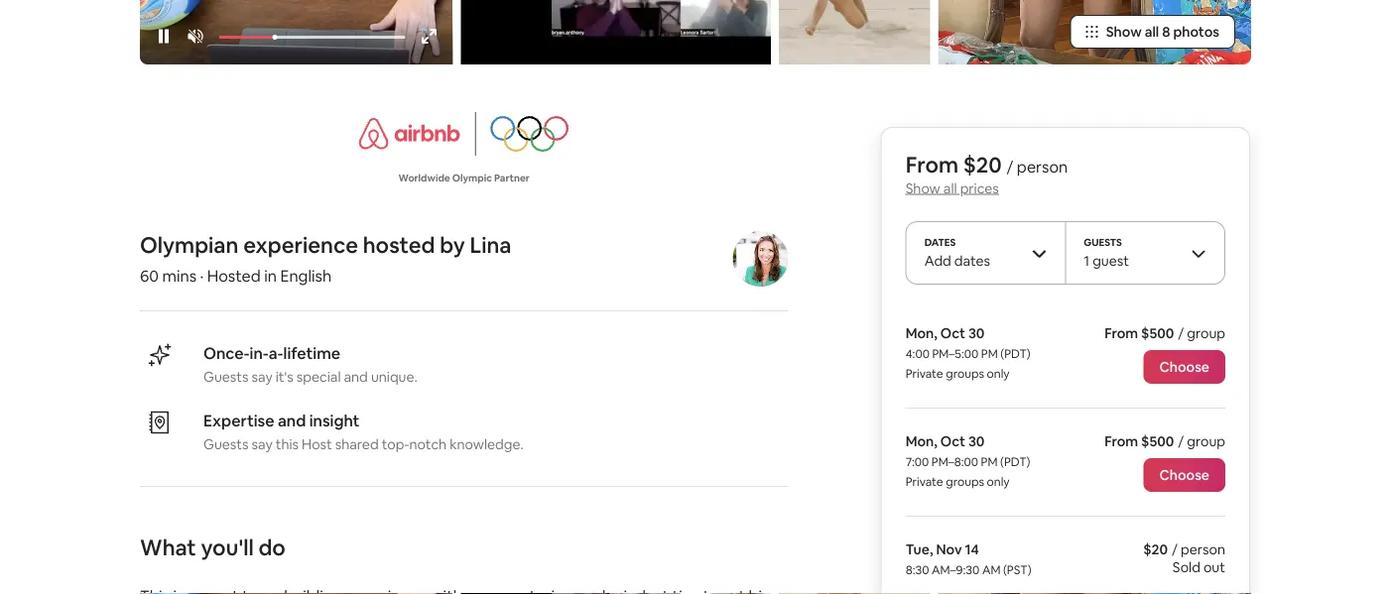 Task type: locate. For each thing, give the bounding box(es) containing it.
0 vertical spatial choose link
[[1144, 350, 1226, 384]]

and right special
[[344, 368, 368, 386]]

0 horizontal spatial person
[[1017, 156, 1068, 177]]

show
[[1107, 23, 1142, 41], [906, 179, 941, 197]]

show left 8
[[1107, 23, 1142, 41]]

show inside from $20 / person show all prices
[[906, 179, 941, 197]]

0 horizontal spatial and
[[278, 410, 306, 431]]

1 vertical spatial groups
[[946, 475, 985, 490]]

pm right pm–8:00
[[981, 455, 998, 470]]

0 vertical spatial person
[[1017, 156, 1068, 177]]

groups down pm–8:00
[[946, 475, 985, 490]]

1 vertical spatial 30
[[969, 433, 985, 451]]

and up this
[[278, 410, 306, 431]]

1 vertical spatial show
[[906, 179, 941, 197]]

private down 4:00
[[906, 366, 944, 382]]

experience photo 4 image
[[939, 0, 1252, 65], [939, 0, 1252, 65]]

1 horizontal spatial and
[[344, 368, 368, 386]]

from
[[906, 150, 959, 179], [1105, 325, 1139, 342], [1105, 433, 1139, 451]]

group
[[1188, 325, 1226, 342], [1188, 433, 1226, 451]]

pm right pm–5:00
[[982, 346, 998, 362]]

1 vertical spatial pm
[[981, 455, 998, 470]]

pm
[[982, 346, 998, 362], [981, 455, 998, 470]]

guests down expertise
[[204, 436, 249, 454]]

expertise
[[204, 410, 274, 431]]

pm inside mon, oct 30 4:00 pm–5:00 pm (pdt) private groups only
[[982, 346, 998, 362]]

mon, for mon, oct 30 4:00 pm–5:00 pm (pdt) private groups only
[[906, 325, 938, 342]]

2 say from the top
[[252, 436, 273, 454]]

from $500 / group
[[1105, 325, 1226, 342], [1105, 433, 1226, 451]]

30 inside mon, oct 30 4:00 pm–5:00 pm (pdt) private groups only
[[969, 325, 985, 342]]

groups inside mon, oct 30 4:00 pm–5:00 pm (pdt) private groups only
[[946, 366, 985, 382]]

0 vertical spatial show
[[1107, 23, 1142, 41]]

mon, inside mon, oct 30 7:00 pm–8:00 pm (pdt) private groups only
[[906, 433, 938, 451]]

0 horizontal spatial all
[[944, 179, 958, 197]]

1 vertical spatial say
[[252, 436, 273, 454]]

from for mon, oct 30 7:00 pm–8:00 pm (pdt) private groups only
[[1105, 433, 1139, 451]]

tue,
[[906, 541, 934, 559]]

2 vertical spatial guests
[[204, 436, 249, 454]]

0 vertical spatial private
[[906, 366, 944, 382]]

1 vertical spatial oct
[[941, 433, 966, 451]]

0 vertical spatial group
[[1188, 325, 1226, 342]]

1 only from the top
[[987, 366, 1010, 382]]

2 private from the top
[[906, 475, 944, 490]]

private for mon, oct 30 7:00 pm–8:00 pm (pdt) private groups only
[[906, 475, 944, 490]]

0 vertical spatial $20
[[964, 150, 1002, 179]]

8:30
[[906, 563, 930, 578]]

mon, oct 30 4:00 pm–5:00 pm (pdt) private groups only
[[906, 325, 1031, 382]]

only up tue, nov 14 8:30 am–9:30 am (pst)
[[987, 475, 1010, 490]]

2 group from the top
[[1188, 433, 1226, 451]]

$500
[[1142, 325, 1175, 342], [1142, 433, 1175, 451]]

0 horizontal spatial $20
[[964, 150, 1002, 179]]

mon, up 4:00
[[906, 325, 938, 342]]

1 horizontal spatial person
[[1181, 541, 1226, 559]]

1 (pdt) from the top
[[1001, 346, 1031, 362]]

experience
[[243, 231, 358, 259]]

2 (pdt) from the top
[[1001, 455, 1031, 470]]

$20
[[964, 150, 1002, 179], [1144, 541, 1168, 559]]

choose link
[[1144, 350, 1226, 384], [1144, 459, 1226, 492]]

/ inside $20 / person sold out
[[1172, 541, 1178, 559]]

olympian experience hosted by lina 60 mins · hosted in english
[[140, 231, 512, 286]]

1 vertical spatial choose link
[[1144, 459, 1226, 492]]

30 inside mon, oct 30 7:00 pm–8:00 pm (pdt) private groups only
[[969, 433, 985, 451]]

1 vertical spatial from $500 / group
[[1105, 433, 1226, 451]]

guests down once-
[[204, 368, 249, 386]]

60
[[140, 266, 159, 286]]

oct for mon, oct 30 7:00 pm–8:00 pm (pdt) private groups only
[[941, 433, 966, 451]]

$20 inside $20 / person sold out
[[1144, 541, 1168, 559]]

it's
[[276, 368, 294, 386]]

1 group from the top
[[1188, 325, 1226, 342]]

only inside mon, oct 30 7:00 pm–8:00 pm (pdt) private groups only
[[987, 475, 1010, 490]]

30
[[969, 325, 985, 342], [969, 433, 985, 451]]

(pst)
[[1004, 563, 1032, 578]]

choose for mon, oct 30 7:00 pm–8:00 pm (pdt) private groups only
[[1160, 467, 1210, 484]]

0 vertical spatial all
[[1145, 23, 1160, 41]]

1 vertical spatial and
[[278, 410, 306, 431]]

shared
[[335, 436, 379, 454]]

person
[[1017, 156, 1068, 177], [1181, 541, 1226, 559]]

0 vertical spatial say
[[252, 368, 273, 386]]

0 vertical spatial oct
[[941, 325, 966, 342]]

1 vertical spatial $20
[[1144, 541, 1168, 559]]

$20 / person sold out
[[1144, 541, 1226, 577]]

0 horizontal spatial show
[[906, 179, 941, 197]]

all
[[1145, 23, 1160, 41], [944, 179, 958, 197]]

private down 7:00
[[906, 475, 944, 490]]

mon,
[[906, 325, 938, 342], [906, 433, 938, 451]]

oct up pm–8:00
[[941, 433, 966, 451]]

only for mon, oct 30 7:00 pm–8:00 pm (pdt) private groups only
[[987, 475, 1010, 490]]

1 30 from the top
[[969, 325, 985, 342]]

learn more about the host, lina. image
[[733, 231, 789, 287], [733, 231, 789, 287]]

show all prices button
[[906, 179, 999, 197]]

0 vertical spatial from $500 / group
[[1105, 325, 1226, 342]]

only
[[987, 366, 1010, 382], [987, 475, 1010, 490]]

/
[[1007, 156, 1014, 177], [1179, 325, 1185, 342], [1179, 433, 1185, 451], [1172, 541, 1178, 559]]

1 horizontal spatial $20
[[1144, 541, 1168, 559]]

olympic moment image
[[779, 0, 931, 65], [779, 0, 931, 65]]

oct up pm–5:00
[[941, 325, 966, 342]]

1 vertical spatial all
[[944, 179, 958, 197]]

oct inside mon, oct 30 7:00 pm–8:00 pm (pdt) private groups only
[[941, 433, 966, 451]]

1 horizontal spatial show
[[1107, 23, 1142, 41]]

0 vertical spatial $500
[[1142, 325, 1175, 342]]

1 vertical spatial from
[[1105, 325, 1139, 342]]

show all 8 photos
[[1107, 23, 1220, 41]]

1 vertical spatial only
[[987, 475, 1010, 490]]

$20 left sold
[[1144, 541, 1168, 559]]

all left 8
[[1145, 23, 1160, 41]]

audience image
[[461, 0, 772, 65], [461, 0, 772, 65]]

1 vertical spatial guests
[[204, 368, 249, 386]]

0 vertical spatial and
[[344, 368, 368, 386]]

only up mon, oct 30 7:00 pm–8:00 pm (pdt) private groups only
[[987, 366, 1010, 382]]

1 oct from the top
[[941, 325, 966, 342]]

unique.
[[371, 368, 418, 386]]

guests up guest
[[1084, 236, 1123, 249]]

private inside mon, oct 30 4:00 pm–5:00 pm (pdt) private groups only
[[906, 366, 944, 382]]

all left the prices
[[944, 179, 958, 197]]

special
[[297, 368, 341, 386]]

lifetime
[[283, 343, 341, 363]]

1 vertical spatial choose
[[1160, 467, 1210, 484]]

(pdt) inside mon, oct 30 4:00 pm–5:00 pm (pdt) private groups only
[[1001, 346, 1031, 362]]

a-
[[269, 343, 283, 363]]

choose
[[1160, 358, 1210, 376], [1160, 467, 1210, 484]]

dates
[[925, 236, 956, 249]]

1 horizontal spatial all
[[1145, 23, 1160, 41]]

$20 up the prices
[[964, 150, 1002, 179]]

say left this
[[252, 436, 273, 454]]

(pdt)
[[1001, 346, 1031, 362], [1001, 455, 1031, 470]]

2 pm from the top
[[981, 455, 998, 470]]

2 choose link from the top
[[1144, 459, 1226, 492]]

0 vertical spatial guests
[[1084, 236, 1123, 249]]

0 vertical spatial 30
[[969, 325, 985, 342]]

1 say from the top
[[252, 368, 273, 386]]

1 choose link from the top
[[1144, 350, 1226, 384]]

mon, inside mon, oct 30 4:00 pm–5:00 pm (pdt) private groups only
[[906, 325, 938, 342]]

say left the it's
[[252, 368, 273, 386]]

private for mon, oct 30 4:00 pm–5:00 pm (pdt) private groups only
[[906, 366, 944, 382]]

0 vertical spatial from
[[906, 150, 959, 179]]

this
[[276, 436, 299, 454]]

(pdt) right pm–5:00
[[1001, 346, 1031, 362]]

0 vertical spatial groups
[[946, 366, 985, 382]]

2 from $500 / group from the top
[[1105, 433, 1226, 451]]

1 from $500 / group from the top
[[1105, 325, 1226, 342]]

in
[[264, 266, 277, 286]]

private
[[906, 366, 944, 382], [906, 475, 944, 490]]

0 vertical spatial choose
[[1160, 358, 1210, 376]]

30 up pm–5:00
[[969, 325, 985, 342]]

2 vertical spatial from
[[1105, 433, 1139, 451]]

partner
[[494, 171, 530, 184]]

show left the prices
[[906, 179, 941, 197]]

1 pm from the top
[[982, 346, 998, 362]]

am–9:30
[[932, 563, 980, 578]]

say
[[252, 368, 273, 386], [252, 436, 273, 454]]

0 vertical spatial (pdt)
[[1001, 346, 1031, 362]]

1 vertical spatial private
[[906, 475, 944, 490]]

(pdt) inside mon, oct 30 7:00 pm–8:00 pm (pdt) private groups only
[[1001, 455, 1031, 470]]

2 groups from the top
[[946, 475, 985, 490]]

say inside expertise and insight guests say this host shared top-notch knowledge.
[[252, 436, 273, 454]]

by lina
[[440, 231, 512, 259]]

2 30 from the top
[[969, 433, 985, 451]]

groups inside mon, oct 30 7:00 pm–8:00 pm (pdt) private groups only
[[946, 475, 985, 490]]

0 vertical spatial only
[[987, 366, 1010, 382]]

pm inside mon, oct 30 7:00 pm–8:00 pm (pdt) private groups only
[[981, 455, 998, 470]]

mon, up 7:00
[[906, 433, 938, 451]]

say inside once-in-a-lifetime guests say it's special and unique.
[[252, 368, 273, 386]]

guests
[[1084, 236, 1123, 249], [204, 368, 249, 386], [204, 436, 249, 454]]

2 oct from the top
[[941, 433, 966, 451]]

1 choose from the top
[[1160, 358, 1210, 376]]

oct inside mon, oct 30 4:00 pm–5:00 pm (pdt) private groups only
[[941, 325, 966, 342]]

oct
[[941, 325, 966, 342], [941, 433, 966, 451]]

1 vertical spatial $500
[[1142, 433, 1175, 451]]

1 $500 from the top
[[1142, 325, 1175, 342]]

dates
[[955, 252, 991, 270]]

only inside mon, oct 30 4:00 pm–5:00 pm (pdt) private groups only
[[987, 366, 1010, 382]]

and
[[344, 368, 368, 386], [278, 410, 306, 431]]

1 mon, from the top
[[906, 325, 938, 342]]

0 vertical spatial mon,
[[906, 325, 938, 342]]

1 private from the top
[[906, 366, 944, 382]]

add
[[925, 252, 952, 270]]

groups
[[946, 366, 985, 382], [946, 475, 985, 490]]

2 only from the top
[[987, 475, 1010, 490]]

hosted
[[207, 266, 261, 286]]

1 vertical spatial (pdt)
[[1001, 455, 1031, 470]]

what
[[140, 534, 196, 562]]

1 vertical spatial group
[[1188, 433, 1226, 451]]

groups down pm–5:00
[[946, 366, 985, 382]]

private inside mon, oct 30 7:00 pm–8:00 pm (pdt) private groups only
[[906, 475, 944, 490]]

prices
[[961, 179, 999, 197]]

0 vertical spatial pm
[[982, 346, 998, 362]]

1 vertical spatial mon,
[[906, 433, 938, 451]]

30 up pm–8:00
[[969, 433, 985, 451]]

30 for mon, oct 30 7:00 pm–8:00 pm (pdt) private groups only
[[969, 433, 985, 451]]

guests 1 guest
[[1084, 236, 1130, 270]]

(pdt) right pm–8:00
[[1001, 455, 1031, 470]]

4:00
[[906, 346, 930, 362]]

2 mon, from the top
[[906, 433, 938, 451]]

14
[[965, 541, 980, 559]]

2 $500 from the top
[[1142, 433, 1175, 451]]

7:00
[[906, 455, 929, 470]]

mon, oct 30 7:00 pm–8:00 pm (pdt) private groups only
[[906, 433, 1031, 490]]

you'll
[[201, 534, 254, 562]]

1 groups from the top
[[946, 366, 985, 382]]

2 choose from the top
[[1160, 467, 1210, 484]]

1 vertical spatial person
[[1181, 541, 1226, 559]]



Task type: vqa. For each thing, say whether or not it's contained in the screenshot.
ADD TO WISHLIST: HORTONVILLE, NEW YORK ICON
no



Task type: describe. For each thing, give the bounding box(es) containing it.
mon, for mon, oct 30 7:00 pm–8:00 pm (pdt) private groups only
[[906, 433, 938, 451]]

guests inside expertise and insight guests say this host shared top-notch knowledge.
[[204, 436, 249, 454]]

nov
[[937, 541, 962, 559]]

worldwide
[[399, 171, 450, 184]]

airbnb logo plus olympics ring logo image
[[359, 112, 569, 156]]

once-
[[204, 343, 250, 363]]

guests inside once-in-a-lifetime guests say it's special and unique.
[[204, 368, 249, 386]]

group for mon, oct 30 7:00 pm–8:00 pm (pdt) private groups only
[[1188, 433, 1226, 451]]

/ inside from $20 / person show all prices
[[1007, 156, 1014, 177]]

pm–5:00
[[933, 346, 979, 362]]

photos
[[1174, 23, 1220, 41]]

(pdt) for mon, oct 30 4:00 pm–5:00 pm (pdt) private groups only
[[1001, 346, 1031, 362]]

show all 8 photos link
[[1071, 15, 1236, 49]]

30 for mon, oct 30 4:00 pm–5:00 pm (pdt) private groups only
[[969, 325, 985, 342]]

expertise and insight guests say this host shared top-notch knowledge.
[[204, 410, 524, 454]]

knowledge.
[[450, 436, 524, 454]]

choose link for mon, oct 30 4:00 pm–5:00 pm (pdt) private groups only
[[1144, 350, 1226, 384]]

choose for mon, oct 30 4:00 pm–5:00 pm (pdt) private groups only
[[1160, 358, 1210, 376]]

tue, nov 14 8:30 am–9:30 am (pst)
[[906, 541, 1032, 578]]

group for mon, oct 30 4:00 pm–5:00 pm (pdt) private groups only
[[1188, 325, 1226, 342]]

olympic
[[452, 171, 492, 184]]

from for mon, oct 30 4:00 pm–5:00 pm (pdt) private groups only
[[1105, 325, 1139, 342]]

sold
[[1173, 559, 1201, 577]]

from $500 / group for mon, oct 30 4:00 pm–5:00 pm (pdt) private groups only
[[1105, 325, 1226, 342]]

am
[[983, 563, 1001, 578]]

mins
[[162, 266, 197, 286]]

choose link for mon, oct 30 7:00 pm–8:00 pm (pdt) private groups only
[[1144, 459, 1226, 492]]

insight
[[309, 410, 360, 431]]

out
[[1204, 559, 1226, 577]]

and inside once-in-a-lifetime guests say it's special and unique.
[[344, 368, 368, 386]]

pm for mon, oct 30 4:00 pm–5:00 pm (pdt) private groups only
[[982, 346, 998, 362]]

pm–8:00
[[932, 455, 979, 470]]

1
[[1084, 252, 1090, 270]]

once-in-a-lifetime guests say it's special and unique.
[[204, 343, 418, 386]]

groups for mon, oct 30 4:00 pm–5:00 pm (pdt) private groups only
[[946, 366, 985, 382]]

pm for mon, oct 30 7:00 pm–8:00 pm (pdt) private groups only
[[981, 455, 998, 470]]

from $20 / person show all prices
[[906, 150, 1068, 197]]

all inside from $20 / person show all prices
[[944, 179, 958, 197]]

from $500 / group for mon, oct 30 7:00 pm–8:00 pm (pdt) private groups only
[[1105, 433, 1226, 451]]

english
[[280, 266, 332, 286]]

hosted
[[363, 231, 435, 259]]

$20 inside from $20 / person show all prices
[[964, 150, 1002, 179]]

$500 for mon, oct 30 4:00 pm–5:00 pm (pdt) private groups only
[[1142, 325, 1175, 342]]

guests inside guests 1 guest
[[1084, 236, 1123, 249]]

what you'll do
[[140, 534, 286, 562]]

groups for mon, oct 30 7:00 pm–8:00 pm (pdt) private groups only
[[946, 475, 985, 490]]

$500 for mon, oct 30 7:00 pm–8:00 pm (pdt) private groups only
[[1142, 433, 1175, 451]]

olympian
[[140, 231, 239, 259]]

oct for mon, oct 30 4:00 pm–5:00 pm (pdt) private groups only
[[941, 325, 966, 342]]

worldwide olympic partner
[[399, 171, 530, 184]]

guest
[[1093, 252, 1130, 270]]

person inside from $20 / person show all prices
[[1017, 156, 1068, 177]]

8
[[1163, 23, 1171, 41]]

from inside from $20 / person show all prices
[[906, 150, 959, 179]]

person inside $20 / person sold out
[[1181, 541, 1226, 559]]

(pdt) for mon, oct 30 7:00 pm–8:00 pm (pdt) private groups only
[[1001, 455, 1031, 470]]

dates add dates
[[925, 236, 991, 270]]

only for mon, oct 30 4:00 pm–5:00 pm (pdt) private groups only
[[987, 366, 1010, 382]]

·
[[200, 266, 204, 286]]

do
[[259, 534, 286, 562]]

notch
[[410, 436, 447, 454]]

top-
[[382, 436, 410, 454]]

host
[[302, 436, 332, 454]]

and inside expertise and insight guests say this host shared top-notch knowledge.
[[278, 410, 306, 431]]

in-
[[250, 343, 269, 363]]



